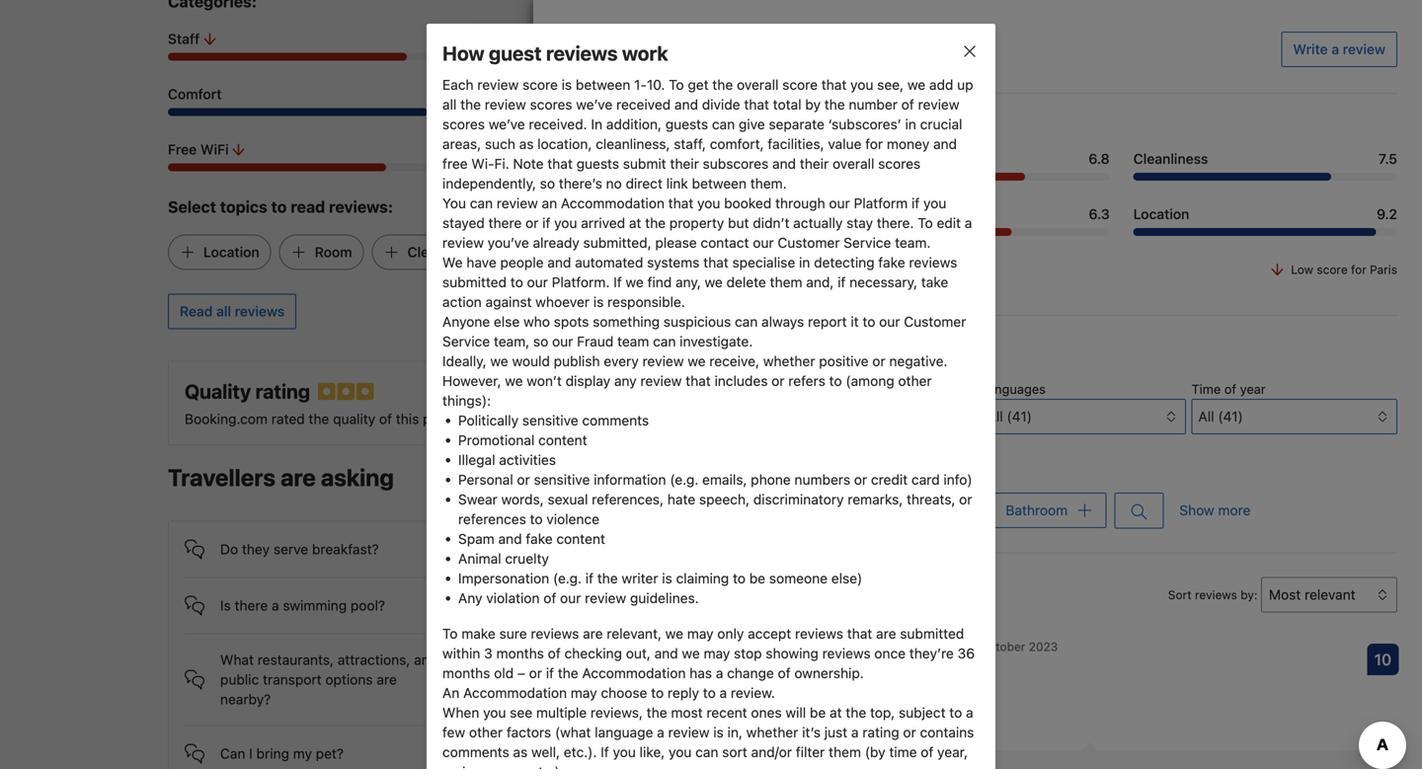 Task type: locate. For each thing, give the bounding box(es) containing it.
0 vertical spatial is
[[220, 598, 231, 614]]

a right 'write'
[[1332, 41, 1340, 57]]

animal
[[458, 551, 501, 567]]

1 horizontal spatial them
[[829, 744, 861, 761]]

free wifi
[[168, 141, 229, 158], [558, 261, 619, 278]]

0 vertical spatial all
[[443, 96, 457, 113]]

0 horizontal spatial free wifi 6.3 meter
[[168, 163, 514, 171]]

the up "5 nights · october 2023"
[[647, 705, 667, 721]]

if left writer
[[586, 570, 594, 587]]

low score for paris for "facilities 6.8" meter associated with leftmost review categories element
[[1148, 143, 1255, 157]]

1 all (41) button from the left
[[558, 399, 764, 435]]

may left the only
[[687, 626, 714, 642]]

1 with from the top
[[697, 541, 723, 558]]

them inside the to make sure reviews are relevant, we may only accept reviews that are submitted within 3 months of checking out, and we may stop showing reviews once they're 36 months old – or if the accommodation has a change of ownership. an accommodation may choose to reply to a review. when you see multiple reviews, the most recent ones will be at the top, subject to a few other factors (what language a review is in, whether it's just a rating or contains comments as well, etc.). if you like, you can sort and/or filter them (by time of year, review score, etc.).
[[829, 744, 861, 761]]

0 horizontal spatial an
[[542, 195, 557, 211]]

other inside the to make sure reviews are relevant, we may only accept reviews that are submitted within 3 months of checking out, and we may stop showing reviews once they're 36 months old – or if the accommodation has a change of ownership. an accommodation may choose to reply to a review. when you see multiple reviews, the most recent ones will be at the top, subject to a few other factors (what language a review is in, whether it's just a rating or contains comments as well, etc.). if you like, you can sort and/or filter them (by time of year, review score, etc.).
[[469, 725, 503, 741]]

1 vertical spatial rooms
[[653, 708, 693, 725]]

nights
[[600, 725, 635, 739]]

1 horizontal spatial customer
[[904, 314, 966, 330]]

2 (41) from the left
[[1007, 408, 1032, 425]]

guest
[[558, 580, 603, 598]]

an
[[443, 685, 460, 701]]

1 horizontal spatial october
[[980, 640, 1026, 654]]

already
[[533, 235, 580, 251]]

2 vertical spatial to
[[443, 626, 458, 642]]

and inside what restaurants, attractions, and public transport options are nearby?
[[414, 652, 438, 668]]

there
[[489, 215, 522, 231], [616, 541, 649, 558], [235, 598, 268, 614], [605, 654, 638, 670], [616, 708, 649, 725]]

is up the what
[[220, 598, 231, 614]]

cleanliness 7.5 meter
[[908, 53, 1255, 61], [1134, 173, 1398, 181]]

cleanliness 7.5 meter for review categories element containing categories: "facilities 6.8" meter
[[1134, 173, 1398, 181]]

1 (41) from the left
[[585, 408, 610, 425]]

have inside each review score is between 1-10. to get the overall score that you see, we add up all the review scores we've received and divide that total by the number of review scores we've received. in addition, guests can give separate 'subscores' in crucial areas, such as location, cleanliness, staff, comfort, facilities, value for money and free wi-fi. note that guests submit their subscores and their overall scores independently, so there's no direct link between them. you can review an accommodation that you booked through our platform if you stayed there or if you arrived at the property but didn't actually stay there. to edit a review you've already submitted, please contact our customer service team. we have people and automated systems that specialise in detecting fake reviews submitted to our platform. if we find any, we delete them and, if necessary, take action against whoever is responsible. anyone else who spots something suspicious can always report it to our customer service team, so our fraud team can investigate. ideally, we would publish every review we receive, whether positive or negative. however, we won't display any review that includes or refers to (among other things): politically sensitive comments promotional content illegal activities personal or sensitive information (e.g. emails, phone numbers or credit card info) swear words, sexual references, hate speech, discriminatory remarks, threats, or references to violence spam and fake content animal cruelty impersonation (e.g. if the writer is claiming to be someone else) any violation of our review guidelines.
[[467, 254, 497, 271]]

1 horizontal spatial free wifi
[[558, 261, 619, 278]]

luggage up the against
[[500, 244, 557, 260]]

reviews:
[[329, 198, 393, 216], [703, 460, 752, 475]]

facilities, inside each review score is between 1-10. to get the overall score that you see, we add up all the review scores we've received and divide that total by the number of review scores we've received. in addition, guests can give separate 'subscores' in crucial areas, such as location, cleanliness, staff, comfort, facilities, value for money and free wi-fi. note that guests submit their subscores and their overall scores independently, so there's no direct link between them. you can review an accommodation that you booked through our platform if you stayed there or if you arrived at the property but didn't actually stay there. to edit a review you've already submitted, please contact our customer service team. we have people and automated systems that specialise in detecting fake reviews submitted to our platform. if we find any, we delete them and, if necessary, take action against whoever is responsible. anyone else who spots something suspicious can always report it to our customer service team, so our fraud team can investigate. ideally, we would publish every review we receive, whether positive or negative. however, we won't display any review that includes or refers to (among other things): politically sensitive comments promotional content illegal activities personal or sensitive information (e.g. emails, phone numbers or credit card info) swear words, sexual references, hate speech, discriminatory remarks, threats, or references to violence spam and fake content animal cruelty impersonation (e.g. if the writer is claiming to be someone else) any violation of our review guidelines.
[[768, 136, 824, 152]]

0 horizontal spatial low score for paris
[[1148, 143, 1255, 157]]

all (41) for reviewers
[[565, 408, 610, 425]]

at inside each review score is between 1-10. to get the overall score that you see, we add up all the review scores we've received and divide that total by the number of review scores we've received. in addition, guests can give separate 'subscores' in crucial areas, such as location, cleanliness, staff, comfort, facilities, value for money and free wi-fi. note that guests submit their subscores and their overall scores independently, so there's no direct link between them. you can review an accommodation that you booked through our platform if you stayed there or if you arrived at the property but didn't actually stay there. to edit a review you've already submitted, please contact our customer service team. we have people and automated systems that specialise in detecting fake reviews submitted to our platform. if we find any, we delete them and, if necessary, take action against whoever is responsible. anyone else who spots something suspicious can always report it to our customer service team, so our fraud team can investigate. ideally, we would publish every review we receive, whether positive or negative. however, we won't display any review that includes or refers to (among other things): politically sensitive comments promotional content illegal activities personal or sensitive information (e.g. emails, phone numbers or credit card info) swear words, sexual references, hate speech, discriminatory remarks, threats, or references to violence spam and fake content animal cruelty impersonation (e.g. if the writer is claiming to be someone else) any violation of our review guidelines.
[[629, 215, 642, 231]]

0 vertical spatial can
[[590, 598, 616, 614]]

within
[[443, 646, 480, 662]]

0 horizontal spatial cleanliness
[[908, 31, 983, 47]]

0 vertical spatial 9.2
[[1234, 86, 1255, 102]]

staff 6.9 meter for leftmost review categories element
[[168, 53, 514, 61]]

to up team.
[[918, 215, 933, 231]]

select for select topics to read reviews:
[[168, 198, 216, 216]]

staff 6.9 meter
[[168, 53, 514, 61], [558, 173, 822, 181]]

facilities, down includes
[[729, 411, 785, 427]]

of left 'year'
[[1225, 382, 1237, 397]]

all for reviewers
[[565, 408, 581, 425]]

are inside are there rooms with a private bathroom?
[[590, 708, 612, 725]]

1 vertical spatial free wifi
[[558, 261, 619, 278]]

attractions,
[[338, 652, 410, 668]]

0 vertical spatial (e.g.
[[670, 472, 699, 488]]

0 vertical spatial comments
[[582, 412, 649, 429]]

we up 'year,'
[[938, 727, 958, 743]]

are inside what restaurants, attractions, and public transport options are nearby?
[[377, 672, 397, 688]]

most inside the to make sure reviews are relevant, we may only accept reviews that are submitted within 3 months of checking out, and we may stop showing reviews once they're 36 months old – or if the accommodation has a change of ownership. an accommodation may choose to reply to a review. when you see multiple reviews, the most recent ones will be at the top, subject to a few other factors (what language a review is in, whether it's just a rating or contains comments as well, etc.). if you like, you can sort and/or filter them (by time of year, review score, etc.).
[[671, 705, 703, 721]]

2 with from the top
[[697, 708, 723, 725]]

comfort 7.5 meter for staff 6.9 meter related to leftmost review categories element
[[168, 108, 514, 116]]

i left park
[[619, 598, 623, 614]]

1 vertical spatial are
[[590, 708, 612, 725]]

whether
[[763, 353, 815, 369], [747, 725, 799, 741]]

0 horizontal spatial value
[[538, 86, 574, 102]]

1 horizontal spatial such
[[676, 411, 707, 427]]

1 vertical spatial money
[[887, 136, 930, 152]]

a inside each review score is between 1-10. to get the overall score that you see, we add up all the review scores we've received and divide that total by the number of review scores we've received. in addition, guests can give separate 'subscores' in crucial areas, such as location, cleanliness, staff, comfort, facilities, value for money and free wi-fi. note that guests submit their subscores and their overall scores independently, so there's no direct link between them. you can review an accommodation that you booked through our platform if you stayed there or if you arrived at the property but didn't actually stay there. to edit a review you've already submitted, please contact our customer service team. we have people and automated systems that specialise in detecting fake reviews submitted to our platform. if we find any, we delete them and, if necessary, take action against whoever is responsible. anyone else who spots something suspicious can always report it to our customer service team, so our fraud team can investigate. ideally, we would publish every review we receive, whether positive or negative. however, we won't display any review that includes or refers to (among other things): politically sensitive comments promotional content illegal activities personal or sensitive information (e.g. emails, phone numbers or credit card info) swear words, sexual references, hate speech, discriminatory remarks, threats, or references to violence spam and fake content animal cruelty impersonation (e.g. if the writer is claiming to be someone else) any violation of our review guidelines.
[[965, 215, 972, 231]]

it's
[[802, 725, 821, 741]]

0 vertical spatial 7.5
[[496, 86, 514, 102]]

0 vertical spatial accommodation
[[561, 195, 665, 211]]

1 horizontal spatial factors
[[628, 411, 672, 427]]

between down the subscores
[[692, 175, 747, 192]]

all right read
[[216, 303, 231, 320]]

0 horizontal spatial have
[[467, 254, 497, 271]]

rating down 'top,' on the right
[[863, 725, 900, 741]]

0 vertical spatial whether
[[763, 353, 815, 369]]

other down negative.
[[898, 373, 932, 389]]

languages
[[981, 382, 1046, 397]]

of inside filter reviews region
[[1225, 382, 1237, 397]]

low score for paris
[[1148, 143, 1255, 157], [1291, 263, 1398, 277]]

1 horizontal spatial luggage
[[888, 502, 944, 519]]

service down stay at the top of the page
[[844, 235, 891, 251]]

wifi down submitted,
[[591, 261, 619, 278]]

just
[[825, 725, 848, 741]]

is inside is there a swimming pool? button
[[220, 598, 231, 614]]

property up please
[[670, 215, 724, 231]]

paris for "facilities 6.8" meter associated with leftmost review categories element
[[1227, 143, 1255, 157]]

fake up cruelty
[[526, 531, 553, 547]]

location 9.2 meter for "facilities 6.8" meter associated with leftmost review categories element's cleanliness 7.5 meter
[[908, 108, 1255, 116]]

based
[[565, 411, 604, 427]]

(among
[[846, 373, 895, 389]]

rooms for private
[[653, 708, 693, 725]]

can i bring my pet?
[[220, 746, 344, 762]]

link
[[666, 175, 688, 192]]

choose
[[601, 685, 647, 701]]

make
[[462, 626, 496, 642]]

all (41) button down 'year'
[[1192, 399, 1398, 435]]

1 horizontal spatial reviews:
[[703, 460, 752, 475]]

public
[[220, 672, 259, 688]]

1-
[[634, 77, 647, 93]]

1 horizontal spatial 7.5
[[803, 206, 822, 222]]

there?
[[659, 598, 699, 614]]

select up sexual
[[558, 460, 596, 475]]

1 are from the top
[[590, 541, 612, 558]]

they
[[242, 541, 270, 558]]

6.3 up independently,
[[493, 141, 514, 158]]

0 vertical spatial free wifi 6.3 meter
[[168, 163, 514, 171]]

has
[[690, 665, 712, 682]]

property down things):
[[423, 411, 478, 427]]

all (41) button down any
[[558, 399, 764, 435]]

value for money 6.3 meter for "facilities 6.8" meter associated with leftmost review categories element
[[538, 108, 884, 116]]

1 horizontal spatial if
[[614, 274, 622, 290]]

1 vertical spatial low score for paris
[[1291, 263, 1398, 277]]

with for balcony?
[[697, 541, 723, 558]]

0 vertical spatial such
[[485, 136, 516, 152]]

3 all (41) from the left
[[1199, 408, 1243, 425]]

select for select a topic to search reviews:
[[558, 460, 596, 475]]

great
[[901, 709, 934, 725]]

each
[[443, 77, 474, 93]]

would
[[512, 353, 550, 369]]

all (41) button for languages
[[981, 399, 1187, 435]]

0 horizontal spatial to
[[443, 626, 458, 642]]

9.2 for leftmost review categories element
[[1234, 86, 1255, 102]]

there for are there rooms with a balcony?
[[616, 541, 649, 558]]

old
[[494, 665, 514, 682]]

review
[[1343, 41, 1386, 57], [477, 77, 519, 93], [485, 96, 526, 113], [918, 96, 960, 113], [497, 195, 538, 211], [443, 235, 484, 251], [643, 353, 684, 369], [641, 373, 682, 389], [585, 590, 626, 607], [668, 725, 710, 741], [443, 764, 484, 770]]

is left the in,
[[714, 725, 724, 741]]

6.3 down the 6.8
[[1089, 206, 1110, 222]]

you
[[443, 195, 466, 211]]

a up like,
[[657, 725, 665, 741]]

there for is there a spa?
[[605, 654, 638, 670]]

their down value
[[800, 156, 829, 172]]

have down location!
[[962, 727, 992, 743]]

0 vertical spatial comfort
[[168, 86, 222, 102]]

1 all from the left
[[565, 408, 581, 425]]

0 horizontal spatial is
[[220, 598, 231, 614]]

comfort 7.5 meter for staff 6.9 meter corresponding to review categories element containing categories:
[[558, 228, 822, 236]]

a left private
[[727, 708, 735, 725]]

there inside are there rooms with a private bathroom?
[[616, 708, 649, 725]]

1 horizontal spatial most
[[1127, 727, 1159, 743]]

them inside each review score is between 1-10. to get the overall score that you see, we add up all the review scores we've received and divide that total by the number of review scores we've received. in addition, guests can give separate 'subscores' in crucial areas, such as location, cleanliness, staff, comfort, facilities, value for money and free wi-fi. note that guests submit their subscores and their overall scores independently, so there's no direct link between them. you can review an accommodation that you booked through our platform if you stayed there or if you arrived at the property but didn't actually stay there. to edit a review you've already submitted, please contact our customer service team. we have people and automated systems that specialise in detecting fake reviews submitted to our platform. if we find any, we delete them and, if necessary, take action against whoever is responsible. anyone else who spots something suspicious can always report it to our customer service team, so our fraud team can investigate. ideally, we would publish every review we receive, whether positive or negative. however, we won't display any review that includes or refers to (among other things): politically sensitive comments promotional content illegal activities personal or sensitive information (e.g. emails, phone numbers or credit card info) swear words, sexual references, hate speech, discriminatory remarks, threats, or references to violence spam and fake content animal cruelty impersonation (e.g. if the writer is claiming to be someone else) any violation of our review guidelines.
[[770, 274, 803, 290]]

0 vertical spatial i
[[619, 598, 623, 614]]

2 their from the left
[[800, 156, 829, 172]]

sensitive up sexual
[[534, 472, 590, 488]]

paris for review categories element containing categories: "facilities 6.8" meter
[[1370, 263, 1398, 277]]

are for are there rooms with a balcony?
[[590, 541, 612, 558]]

we up "has"
[[682, 646, 700, 662]]

states
[[661, 658, 697, 672]]

free wifi 6.3 meter
[[168, 163, 514, 171], [558, 284, 822, 291]]

this
[[396, 411, 419, 427]]

like,
[[640, 744, 665, 761]]

2 all (41) button from the left
[[981, 399, 1187, 435]]

that down location,
[[548, 156, 573, 172]]

9.2 for review categories element containing categories:
[[1377, 206, 1398, 222]]

with for private
[[697, 708, 723, 725]]

value
[[538, 86, 574, 102], [846, 206, 882, 222]]

2 rooms from the top
[[653, 708, 693, 725]]

report
[[808, 314, 847, 330]]

facilities 6.8 meter
[[538, 53, 884, 61], [846, 173, 1110, 181]]

1 vertical spatial is
[[590, 654, 601, 670]]

an left the instant
[[995, 727, 1011, 743]]

6.8
[[1089, 151, 1110, 167]]

our
[[829, 195, 850, 211], [753, 235, 774, 251], [527, 274, 548, 290], [879, 314, 900, 330], [552, 333, 573, 350], [560, 590, 581, 607]]

0 vertical spatial we
[[443, 254, 463, 271]]

1 vertical spatial them
[[829, 744, 861, 761]]

that down link on the top of page
[[669, 195, 694, 211]]

bring
[[256, 746, 289, 762]]

other inside each review score is between 1-10. to get the overall score that you see, we add up all the review scores we've received and divide that total by the number of review scores we've received. in addition, guests can give separate 'subscores' in crucial areas, such as location, cleanliness, staff, comfort, facilities, value for money and free wi-fi. note that guests submit their subscores and their overall scores independently, so there's no direct link between them. you can review an accommodation that you booked through our platform if you stayed there or if you arrived at the property but didn't actually stay there. to edit a review you've already submitted, please contact our customer service team. we have people and automated systems that specialise in detecting fake reviews submitted to our platform. if we find any, we delete them and, if necessary, take action against whoever is responsible. anyone else who spots something suspicious can always report it to our customer service team, so our fraud team can investigate. ideally, we would publish every review we receive, whether positive or negative. however, we won't display any review that includes or refers to (among other things): politically sensitive comments promotional content illegal activities personal or sensitive information (e.g. emails, phone numbers or credit card info) swear words, sexual references, hate speech, discriminatory remarks, threats, or references to violence spam and fake content animal cruelty impersonation (e.g. if the writer is claiming to be someone else) any violation of our review guidelines.
[[898, 373, 932, 389]]

scored 6.5 element
[[558, 35, 590, 66]]

0 vertical spatial facilities,
[[768, 136, 824, 152]]

all (41) down time of year
[[1199, 408, 1243, 425]]

1 vertical spatial be
[[810, 705, 826, 721]]

1 vertical spatial free
[[558, 261, 587, 278]]

1 rooms from the top
[[653, 541, 693, 558]]

(41) down time of year
[[1218, 408, 1243, 425]]

0 horizontal spatial overall
[[737, 77, 779, 93]]

comfort for review categories element containing categories:
[[558, 206, 612, 222]]

all down time at the right of page
[[1199, 408, 1215, 425]]

low for review categories element containing categories: "facilities 6.8" meter
[[1291, 263, 1314, 277]]

travellers
[[168, 464, 276, 491]]

clean
[[408, 244, 445, 260], [790, 502, 826, 519]]

0 horizontal spatial comments
[[443, 744, 509, 761]]

5
[[553, 411, 562, 427], [590, 725, 597, 739]]

select
[[168, 198, 216, 216], [558, 460, 596, 475]]

accommodation down out,
[[582, 665, 686, 682]]

through
[[775, 195, 825, 211]]

1 vertical spatial cleanliness 7.5 meter
[[1134, 173, 1398, 181]]

as
[[519, 136, 534, 152], [481, 411, 496, 427], [711, 411, 725, 427], [513, 744, 528, 761]]

to down words,
[[530, 511, 543, 528]]

etc.). down well,
[[531, 764, 564, 770]]

impersonation
[[458, 570, 549, 587]]

reviews: right read on the top of page
[[329, 198, 393, 216]]

2 horizontal spatial all (41) button
[[1192, 399, 1398, 435]]

in left crucial
[[905, 116, 917, 132]]

as up score,
[[513, 744, 528, 761]]

money up 'addition,'
[[600, 86, 644, 102]]

1 horizontal spatial room
[[691, 502, 727, 519]]

room up "are there rooms with a balcony?" button
[[691, 502, 727, 519]]

facilities 6.8 meter up edit
[[846, 173, 1110, 181]]

if inside the to make sure reviews are relevant, we may only accept reviews that are submitted within 3 months of checking out, and we may stop showing reviews once they're 36 months old – or if the accommodation has a change of ownership. an accommodation may choose to reply to a review. when you see multiple reviews, the most recent ones will be at the top, subject to a few other factors (what language a review is in, whether it's just a rating or contains comments as well, etc.). if you like, you can sort and/or filter them (by time of year, review score, etc.).
[[601, 744, 609, 761]]

activities
[[499, 452, 556, 468]]

clean down stayed
[[408, 244, 445, 260]]

scored 10 element
[[1368, 644, 1399, 676]]

1 vertical spatial submitted
[[900, 626, 964, 642]]

is for is there a swimming pool?
[[220, 598, 231, 614]]

0 vertical spatial rooms
[[653, 541, 693, 558]]

property inside each review score is between 1-10. to get the overall score that you see, we add up all the review scores we've received and divide that total by the number of review scores we've received. in addition, guests can give separate 'subscores' in crucial areas, such as location, cleanliness, staff, comfort, facilities, value for money and free wi-fi. note that guests submit their subscores and their overall scores independently, so there's no direct link between them. you can review an accommodation that you booked through our platform if you stayed there or if you arrived at the property but didn't actually stay there. to edit a review you've already submitted, please contact our customer service team. we have people and automated systems that specialise in detecting fake reviews submitted to our platform. if we find any, we delete them and, if necessary, take action against whoever is responsible. anyone else who spots something suspicious can always report it to our customer service team, so our fraud team can investigate. ideally, we would publish every review we receive, whether positive or negative. however, we won't display any review that includes or refers to (among other things): politically sensitive comments promotional content illegal activities personal or sensitive information (e.g. emails, phone numbers or credit card info) swear words, sexual references, hate speech, discriminatory remarks, threats, or references to violence spam and fake content animal cruelty impersonation (e.g. if the writer is claiming to be someone else) any violation of our review guidelines.
[[670, 215, 724, 231]]

rooms up claiming
[[653, 541, 693, 558]]

0 horizontal spatial 7.5
[[496, 86, 514, 102]]

1 vertical spatial clean
[[790, 502, 826, 519]]

all down languages
[[988, 408, 1003, 425]]

discriminatory
[[754, 491, 844, 508]]

2 are from the top
[[590, 708, 612, 725]]

1 vertical spatial rating
[[863, 725, 900, 741]]

give
[[739, 116, 765, 132]]

such up the search
[[676, 411, 707, 427]]

a right just in the right of the page
[[851, 725, 859, 741]]

be inside the to make sure reviews are relevant, we may only accept reviews that are submitted within 3 months of checking out, and we may stop showing reviews once they're 36 months old – or if the accommodation has a change of ownership. an accommodation may choose to reply to a review. when you see multiple reviews, the most recent ones will be at the top, subject to a few other factors (what language a review is in, whether it's just a rating or contains comments as well, etc.). if you like, you can sort and/or filter them (by time of year, review score, etc.).
[[810, 705, 826, 721]]

customer down take
[[904, 314, 966, 330]]

money for "facilities 6.8" meter associated with leftmost review categories element
[[600, 86, 644, 102]]

may down the only
[[704, 646, 730, 662]]

· very clean and great location!
[[792, 709, 993, 725]]

so
[[540, 175, 555, 192], [533, 333, 549, 350]]

review
[[769, 382, 812, 397]]

checking
[[565, 646, 622, 662]]

0 horizontal spatial rating
[[255, 380, 310, 403]]

once
[[875, 646, 906, 662]]

received.
[[529, 116, 587, 132]]

location 9.2 meter
[[908, 108, 1255, 116], [1134, 228, 1398, 236]]

value for money 6.3 meter down get at the top left of the page
[[538, 108, 884, 116]]

emails,
[[702, 472, 747, 488]]

1 vertical spatial can
[[220, 746, 245, 762]]

free for leftmost review categories element
[[168, 141, 197, 158]]

pool?
[[351, 598, 385, 614]]

as up note
[[519, 136, 534, 152]]

if down detecting
[[838, 274, 846, 290]]

1 vertical spatial etc.).
[[531, 764, 564, 770]]

2 all from the left
[[988, 408, 1003, 425]]

free wifi for review categories element containing categories:
[[558, 261, 619, 278]]

accommodation up see
[[463, 685, 567, 701]]

all (41) for languages
[[988, 408, 1032, 425]]

recent
[[707, 705, 748, 721]]

0 horizontal spatial such
[[485, 136, 516, 152]]

service down anyone
[[443, 333, 490, 350]]

low for "facilities 6.8" meter associated with leftmost review categories element
[[1148, 143, 1171, 157]]

whether inside the to make sure reviews are relevant, we may only accept reviews that are submitted within 3 months of checking out, and we may stop showing reviews once they're 36 months old – or if the accommodation has a change of ownership. an accommodation may choose to reply to a review. when you see multiple reviews, the most recent ones will be at the top, subject to a few other factors (what language a review is in, whether it's just a rating or contains comments as well, etc.). if you like, you can sort and/or filter them (by time of year, review score, etc.).
[[747, 725, 799, 741]]

any
[[614, 373, 637, 389]]

money inside each review score is between 1-10. to get the overall score that you see, we add up all the review scores we've received and divide that total by the number of review scores we've received. in addition, guests can give separate 'subscores' in crucial areas, such as location, cleanliness, staff, comfort, facilities, value for money and free wi-fi. note that guests submit their subscores and their overall scores independently, so there's no direct link between them. you can review an accommodation that you booked through our platform if you stayed there or if you arrived at the property but didn't actually stay there. to edit a review you've already submitted, please contact our customer service team. we have people and automated systems that specialise in detecting fake reviews submitted to our platform. if we find any, we delete them and, if necessary, take action against whoever is responsible. anyone else who spots something suspicious can always report it to our customer service team, so our fraud team can investigate. ideally, we would publish every review we receive, whether positive or negative. however, we won't display any review that includes or refers to (among other things): politically sensitive comments promotional content illegal activities personal or sensitive information (e.g. emails, phone numbers or credit card info) swear words, sexual references, hate speech, discriminatory remarks, threats, or references to violence spam and fake content animal cruelty impersonation (e.g. if the writer is claiming to be someone else) any violation of our review guidelines.
[[887, 136, 930, 152]]

1 vertical spatial 5
[[590, 725, 597, 739]]

staff
[[168, 31, 200, 47], [558, 151, 590, 167]]

staff for leftmost review categories element
[[168, 31, 200, 47]]

and
[[675, 96, 698, 113], [934, 136, 957, 152], [773, 156, 796, 172], [548, 254, 571, 271], [876, 411, 900, 427], [498, 531, 522, 547], [655, 646, 678, 662], [414, 652, 438, 668], [874, 709, 897, 725]]

value for money
[[538, 86, 644, 102], [846, 206, 951, 222]]

team
[[617, 333, 649, 350]]

1 vertical spatial customer
[[904, 314, 966, 330]]

and left great
[[874, 709, 897, 725]]

when
[[443, 705, 479, 721]]

value for money 6.3 meter
[[538, 108, 884, 116], [846, 228, 1110, 236]]

rooms inside are there rooms with a private bathroom?
[[653, 708, 693, 725]]

numbers
[[795, 472, 851, 488]]

3 (41) from the left
[[1218, 408, 1243, 425]]

0 horizontal spatial most
[[671, 705, 703, 721]]

1 all (41) from the left
[[565, 408, 610, 425]]

0 horizontal spatial we
[[443, 254, 463, 271]]

1 horizontal spatial free wifi 6.3 meter
[[558, 284, 822, 291]]

2 horizontal spatial to
[[918, 215, 933, 231]]

rooms for balcony?
[[653, 541, 693, 558]]

answer
[[1062, 727, 1107, 743]]

2 vertical spatial money
[[907, 206, 951, 222]]

how guest reviews work dialog
[[403, 0, 1019, 770]]

the right rated
[[309, 411, 329, 427]]

1 horizontal spatial value for money
[[846, 206, 951, 222]]

2 horizontal spatial (41)
[[1218, 408, 1243, 425]]

reviewers
[[558, 382, 619, 397]]

location 9.2 meter for cleanliness 7.5 meter corresponding to review categories element containing categories: "facilities 6.8" meter
[[1134, 228, 1398, 236]]

filter reviews region
[[558, 340, 1398, 435]]

review categories element
[[168, 0, 257, 13], [558, 110, 647, 133]]

someone
[[769, 570, 828, 587]]

or up words,
[[517, 472, 530, 488]]

rating up rated
[[255, 380, 310, 403]]

all
[[565, 408, 581, 425], [988, 408, 1003, 425], [1199, 408, 1215, 425]]

0 horizontal spatial october
[[648, 725, 694, 739]]

platform
[[854, 195, 908, 211]]

0 horizontal spatial 5
[[553, 411, 562, 427]]

3 down make
[[484, 646, 493, 662]]

0 horizontal spatial luggage
[[500, 244, 557, 260]]

0 horizontal spatial free wifi
[[168, 141, 229, 158]]

illegal
[[458, 452, 495, 468]]

the
[[713, 77, 733, 93], [460, 96, 481, 113], [825, 96, 845, 113], [645, 215, 666, 231], [309, 411, 329, 427], [597, 570, 618, 587], [558, 665, 579, 682], [647, 705, 667, 721], [846, 705, 867, 721]]

will
[[786, 705, 806, 721]]

all inside each review score is between 1-10. to get the overall score that you see, we add up all the review scores we've received and divide that total by the number of review scores we've received. in addition, guests can give separate 'subscores' in crucial areas, such as location, cleanliness, staff, comfort, facilities, value for money and free wi-fi. note that guests submit their subscores and their overall scores independently, so there's no direct link between them. you can review an accommodation that you booked through our platform if you stayed there or if you arrived at the property but didn't actually stay there. to edit a review you've already submitted, please contact our customer service team. we have people and automated systems that specialise in detecting fake reviews submitted to our platform. if we find any, we delete them and, if necessary, take action against whoever is responsible. anyone else who spots something suspicious can always report it to our customer service team, so our fraud team can investigate. ideally, we would publish every review we receive, whether positive or negative. however, we won't display any review that includes or refers to (among other things): politically sensitive comments promotional content illegal activities personal or sensitive information (e.g. emails, phone numbers or credit card info) swear words, sexual references, hate speech, discriminatory remarks, threats, or references to violence spam and fake content animal cruelty impersonation (e.g. if the writer is claiming to be someone else) any violation of our review guidelines.
[[443, 96, 457, 113]]

with inside are there rooms with a private bathroom?
[[697, 708, 723, 725]]

1 vertical spatial review categories element
[[558, 110, 647, 133]]

is inside button
[[590, 654, 601, 670]]

by:
[[1241, 588, 1258, 602]]

if right –
[[546, 665, 554, 682]]

more
[[1218, 502, 1251, 519]]

0 horizontal spatial guests
[[577, 156, 619, 172]]

3 left out
[[500, 411, 508, 427]]

0 horizontal spatial 2023
[[697, 725, 727, 739]]

staff for review categories element containing categories:
[[558, 151, 590, 167]]

free wifi 6.3 meter for comfort 7.5 meter related to staff 6.9 meter corresponding to review categories element containing categories:
[[558, 284, 822, 291]]

all (41) button for time of year
[[1192, 399, 1398, 435]]

filters
[[558, 342, 606, 361]]

against
[[486, 294, 532, 310]]

if inside each review score is between 1-10. to get the overall score that you see, we add up all the review scores we've received and divide that total by the number of review scores we've received. in addition, guests can give separate 'subscores' in crucial areas, such as location, cleanliness, staff, comfort, facilities, value for money and free wi-fi. note that guests submit their subscores and their overall scores independently, so there's no direct link between them. you can review an accommodation that you booked through our platform if you stayed there or if you arrived at the property but didn't actually stay there. to edit a review you've already submitted, please contact our customer service team. we have people and automated systems that specialise in detecting fake reviews submitted to our platform. if we find any, we delete them and, if necessary, take action against whoever is responsible. anyone else who spots something suspicious can always report it to our customer service team, so our fraud team can investigate. ideally, we would publish every review we receive, whether positive or negative. however, we won't display any review that includes or refers to (among other things): politically sensitive comments promotional content illegal activities personal or sensitive information (e.g. emails, phone numbers or credit card info) swear words, sexual references, hate speech, discriminatory remarks, threats, or references to violence spam and fake content animal cruelty impersonation (e.g. if the writer is claiming to be someone else) any violation of our review guidelines.
[[614, 274, 622, 290]]

value for money for review categories element containing categories: "facilities 6.8" meter
[[846, 206, 951, 222]]

can inside the to make sure reviews are relevant, we may only accept reviews that are submitted within 3 months of checking out, and we may stop showing reviews once they're 36 months old – or if the accommodation has a change of ownership. an accommodation may choose to reply to a review. when you see multiple reviews, the most recent ones will be at the top, subject to a few other factors (what language a review is in, whether it's just a rating or contains comments as well, etc.). if you like, you can sort and/or filter them (by time of year, review score, etc.).
[[696, 744, 719, 761]]

0 vertical spatial location 9.2 meter
[[908, 108, 1255, 116]]

all (41) down reviewers
[[565, 408, 610, 425]]

them.
[[751, 175, 787, 192]]

money up team.
[[907, 206, 951, 222]]

3 all (41) button from the left
[[1192, 399, 1398, 435]]

search
[[659, 460, 699, 475]]

1 horizontal spatial paris
[[1370, 263, 1398, 277]]

value up received.
[[538, 86, 574, 102]]

of left checking
[[548, 646, 561, 662]]

sensitive down won't
[[522, 412, 579, 429]]

0 vertical spatial property
[[670, 215, 724, 231]]

1 horizontal spatial months
[[496, 646, 544, 662]]

a inside button
[[642, 654, 649, 670]]

scores down positive in the top right of the page
[[815, 382, 855, 397]]

comfort 7.5 meter
[[168, 108, 514, 116], [558, 228, 822, 236]]

· left very
[[795, 709, 799, 725]]

10.
[[647, 77, 665, 93]]

0 horizontal spatial all
[[216, 303, 231, 320]]

0 vertical spatial free
[[168, 141, 197, 158]]

all
[[443, 96, 457, 113], [216, 303, 231, 320]]

0 horizontal spatial select
[[168, 198, 216, 216]]

there inside button
[[605, 654, 638, 670]]

value for "facilities 6.8" meter associated with leftmost review categories element
[[538, 86, 574, 102]]

26
[[962, 640, 977, 654]]

time of year
[[1192, 382, 1266, 397]]

7.5 for review categories element containing categories: "facilities 6.8" meter
[[803, 206, 822, 222]]

1 their from the left
[[670, 156, 699, 172]]

is
[[562, 77, 572, 93], [594, 294, 604, 310], [662, 570, 673, 587], [714, 725, 724, 741]]

value for money 6.3 meter for review categories element containing categories: "facilities 6.8" meter
[[846, 228, 1110, 236]]

for inside each review score is between 1-10. to get the overall score that you see, we add up all the review scores we've received and divide that total by the number of review scores we've received. in addition, guests can give separate 'subscores' in crucial areas, such as location, cleanliness, staff, comfort, facilities, value for money and free wi-fi. note that guests submit their subscores and their overall scores independently, so there's no direct link between them. you can review an accommodation that you booked through our platform if you stayed there or if you arrived at the property but didn't actually stay there. to edit a review you've already submitted, please contact our customer service team. we have people and automated systems that specialise in detecting fake reviews submitted to our platform. if we find any, we delete them and, if necessary, take action against whoever is responsible. anyone else who spots something suspicious can always report it to our customer service team, so our fraud team can investigate. ideally, we would publish every review we receive, whether positive or negative. however, we won't display any review that includes or refers to (among other things): politically sensitive comments promotional content illegal activities personal or sensitive information (e.g. emails, phone numbers or credit card info) swear words, sexual references, hate speech, discriminatory remarks, threats, or references to violence spam and fake content animal cruelty impersonation (e.g. if the writer is claiming to be someone else) any violation of our review guidelines.
[[866, 136, 883, 152]]

2 all (41) from the left
[[988, 408, 1032, 425]]

i for park
[[619, 598, 623, 614]]

1 vertical spatial value for money 6.3 meter
[[846, 228, 1110, 236]]

luggage down card
[[888, 502, 944, 519]]

pet?
[[316, 746, 344, 762]]

can for can i bring my pet?
[[220, 746, 245, 762]]

3 all from the left
[[1199, 408, 1215, 425]]

still looking?
[[1022, 617, 1141, 640]]

we've up in
[[576, 96, 613, 113]]

0 horizontal spatial reviews:
[[329, 198, 393, 216]]

that inside the to make sure reviews are relevant, we may only accept reviews that are submitted within 3 months of checking out, and we may stop showing reviews once they're 36 months old – or if the accommodation has a change of ownership. an accommodation may choose to reply to a review. when you see multiple reviews, the most recent ones will be at the top, subject to a few other factors (what language a review is in, whether it's just a rating or contains comments as well, etc.). if you like, you can sort and/or filter them (by time of year, review score, etc.).
[[847, 626, 873, 642]]



Task type: describe. For each thing, give the bounding box(es) containing it.
we down 'there?'
[[666, 626, 684, 642]]

we inside each review score is between 1-10. to get the overall score that you see, we add up all the review scores we've received and divide that total by the number of review scores we've received. in addition, guests can give separate 'subscores' in crucial areas, such as location, cleanliness, staff, comfort, facilities, value for money and free wi-fi. note that guests submit their subscores and their overall scores independently, so there's no direct link between them. you can review an accommodation that you booked through our platform if you stayed there or if you arrived at the property but didn't actually stay there. to edit a review you've already submitted, please contact our customer service team. we have people and automated systems that specialise in detecting fake reviews submitted to our platform. if we find any, we delete them and, if necessary, take action against whoever is responsible. anyone else who spots something suspicious can always report it to our customer service team, so our fraud team can investigate. ideally, we would publish every review we receive, whether positive or negative. however, we won't display any review that includes or refers to (among other things): politically sensitive comments promotional content illegal activities personal or sensitive information (e.g. emails, phone numbers or credit card info) swear words, sexual references, hate speech, discriminatory remarks, threats, or references to violence spam and fake content animal cruelty impersonation (e.g. if the writer is claiming to be someone else) any violation of our review guidelines.
[[443, 254, 463, 271]]

or up remarks,
[[854, 472, 868, 488]]

free for review categories element containing categories:
[[558, 261, 587, 278]]

quality
[[333, 411, 376, 427]]

responsible.
[[608, 294, 685, 310]]

0 vertical spatial may
[[687, 626, 714, 642]]

2 horizontal spatial 7.5
[[1379, 151, 1398, 167]]

3 inside the to make sure reviews are relevant, we may only accept reviews that are submitted within 3 months of checking out, and we may stop showing reviews once they're 36 months old – or if the accommodation has a change of ownership. an accommodation may choose to reply to a review. when you see multiple reviews, the most recent ones will be at the top, subject to a few other factors (what language a review is in, whether it's just a rating or contains comments as well, etc.). if you like, you can sort and/or filter them (by time of year, review score, etc.).
[[484, 646, 493, 662]]

each review score is between 1-10. to get the overall score that you see, we add up all the review scores we've received and divide that total by the number of review scores we've received. in addition, guests can give separate 'subscores' in crucial areas, such as location, cleanliness, staff, comfort, facilities, value for money and free wi-fi. note that guests submit their subscores and their overall scores independently, so there's no direct link between them. you can review an accommodation that you booked through our platform if you stayed there or if you arrived at the property but didn't actually stay there. to edit a review you've already submitted, please contact our customer service team. we have people and automated systems that specialise in detecting fake reviews submitted to our platform. if we find any, we delete them and, if necessary, take action against whoever is responsible. anyone else who spots something suspicious can always report it to our customer service team, so our fraud team can investigate. ideally, we would publish every review we receive, whether positive or negative. however, we won't display any review that includes or refers to (among other things): politically sensitive comments promotional content illegal activities personal or sensitive information (e.g. emails, phone numbers or credit card info) swear words, sexual references, hate speech, discriminatory remarks, threats, or references to violence spam and fake content animal cruelty impersonation (e.g. if the writer is claiming to be someone else) any violation of our review guidelines.
[[443, 77, 974, 607]]

1 horizontal spatial bathroom
[[1006, 502, 1068, 519]]

spots
[[554, 314, 589, 330]]

wifi for review categories element containing categories:
[[591, 261, 619, 278]]

review categories element containing categories:
[[558, 110, 647, 133]]

0 vertical spatial between
[[576, 77, 631, 93]]

1 horizontal spatial 2023
[[1029, 640, 1058, 654]]

that up 'subscores'
[[822, 77, 847, 93]]

as up promotional
[[481, 411, 496, 427]]

are left asking
[[281, 464, 316, 491]]

swimming
[[283, 598, 347, 614]]

pleasant
[[598, 34, 661, 53]]

spa?
[[653, 654, 683, 670]]

reviewed: 26 october 2023
[[902, 640, 1058, 654]]

we down investigate. at the top of page
[[688, 353, 706, 369]]

wifi for leftmost review categories element
[[200, 141, 229, 158]]

0 horizontal spatial facilities
[[538, 31, 595, 47]]

what
[[220, 652, 254, 668]]

is for is there a spa?
[[590, 654, 601, 670]]

that up the give
[[744, 96, 769, 113]]

1 vertical spatial months
[[443, 665, 490, 682]]

that down receive,
[[686, 373, 711, 389]]

0 horizontal spatial customer
[[778, 235, 840, 251]]

an inside each review score is between 1-10. to get the overall score that you see, we add up all the review scores we've received and divide that total by the number of review scores we've received. in addition, guests can give separate 'subscores' in crucial areas, such as location, cleanliness, staff, comfort, facilities, value for money and free wi-fi. note that guests submit their subscores and their overall scores independently, so there's no direct link between them. you can review an accommodation that you booked through our platform if you stayed there or if you arrived at the property but didn't actually stay there. to edit a review you've already submitted, please contact our customer service team. we have people and automated systems that specialise in detecting fake reviews submitted to our platform. if we find any, we delete them and, if necessary, take action against whoever is responsible. anyone else who spots something suspicious can always report it to our customer service team, so our fraud team can investigate. ideally, we would publish every review we receive, whether positive or negative. however, we won't display any review that includes or refers to (among other things): politically sensitive comments promotional content illegal activities personal or sensitive information (e.g. emails, phone numbers or credit card info) swear words, sexual references, hate speech, discriminatory remarks, threats, or references to violence spam and fake content animal cruelty impersonation (e.g. if the writer is claiming to be someone else) any violation of our review guidelines.
[[542, 195, 557, 211]]

1 horizontal spatial overall
[[833, 156, 875, 172]]

and down crucial
[[934, 136, 957, 152]]

remarks,
[[848, 491, 903, 508]]

speech,
[[699, 491, 750, 508]]

reviewers'
[[791, 640, 856, 654]]

1 vertical spatial service
[[443, 333, 490, 350]]

to left "reply"
[[651, 685, 664, 701]]

we up responsible. on the left of the page
[[626, 274, 644, 290]]

fraud
[[577, 333, 614, 350]]

0 horizontal spatial we've
[[489, 116, 525, 132]]

refers
[[789, 373, 826, 389]]

you up number at the right of page
[[851, 77, 874, 93]]

bathroom?
[[590, 728, 659, 744]]

–
[[518, 665, 525, 682]]

change
[[727, 665, 774, 682]]

reviews inside button
[[235, 303, 285, 320]]

at inside the to make sure reviews are relevant, we may only accept reviews that are submitted within 3 months of checking out, and we may stop showing reviews once they're 36 months old – or if the accommodation has a change of ownership. an accommodation may choose to reply to a review. when you see multiple reviews, the most recent ones will be at the top, subject to a few other factors (what language a review is in, whether it's just a rating or contains comments as well, etc.). if you like, you can sort and/or filter them (by time of year, review score, etc.).
[[830, 705, 842, 721]]

there for are there rooms with a private bathroom?
[[616, 708, 649, 725]]

are there rooms with a balcony?
[[590, 541, 795, 558]]

6.3 down actually
[[801, 261, 822, 278]]

is down platform.
[[594, 294, 604, 310]]

10
[[1375, 650, 1392, 669]]

our right the it
[[879, 314, 900, 330]]

such inside each review score is between 1-10. to get the overall score that you see, we add up all the review scores we've received and divide that total by the number of review scores we've received. in addition, guests can give separate 'subscores' in crucial areas, such as location, cleanliness, staff, comfort, facilities, value for money and free wi-fi. note that guests submit their subscores and their overall scores independently, so there's no direct link between them. you can review an accommodation that you booked through our platform if you stayed there or if you arrived at the property but didn't actually stay there. to edit a review you've already submitted, please contact our customer service team. we have people and automated systems that specialise in detecting fake reviews submitted to our platform. if we find any, we delete them and, if necessary, take action against whoever is responsible. anyone else who spots something suspicious can always report it to our customer service team, so our fraud team can investigate. ideally, we would publish every review we receive, whether positive or negative. however, we won't display any review that includes or refers to (among other things): politically sensitive comments promotional content illegal activities personal or sensitive information (e.g. emails, phone numbers or credit card info) swear words, sexual references, hate speech, discriminatory remarks, threats, or references to violence spam and fake content animal cruelty impersonation (e.g. if the writer is claiming to be someone else) any violation of our review guidelines.
[[485, 136, 516, 152]]

pleasant 41 reviews
[[598, 34, 661, 67]]

i for bring
[[249, 746, 253, 762]]

comfort for leftmost review categories element
[[168, 86, 222, 102]]

do they serve breakfast?
[[220, 541, 379, 558]]

0 vertical spatial 5
[[553, 411, 562, 427]]

only
[[718, 626, 744, 642]]

show more
[[1180, 502, 1251, 519]]

to up the contains
[[950, 705, 962, 721]]

comments inside each review score is between 1-10. to get the overall score that you see, we add up all the review scores we've received and divide that total by the number of review scores we've received. in addition, guests can give separate 'subscores' in crucial areas, such as location, cleanliness, staff, comfort, facilities, value for money and free wi-fi. note that guests submit their subscores and their overall scores independently, so there's no direct link between them. you can review an accommodation that you booked through our platform if you stayed there or if you arrived at the property but didn't actually stay there. to edit a review you've already submitted, please contact our customer service team. we have people and automated systems that specialise in detecting fake reviews submitted to our platform. if we find any, we delete them and, if necessary, take action against whoever is responsible. anyone else who spots something suspicious can always report it to our customer service team, so our fraud team can investigate. ideally, we would publish every review we receive, whether positive or negative. however, we won't display any review that includes or refers to (among other things): politically sensitive comments promotional content illegal activities personal or sensitive information (e.g. emails, phone numbers or credit card info) swear words, sexual references, hate speech, discriminatory remarks, threats, or references to violence spam and fake content animal cruelty impersonation (e.g. if the writer is claiming to be someone else) any violation of our review guidelines.
[[582, 412, 649, 429]]

can down independently,
[[470, 195, 493, 211]]

1 horizontal spatial guests
[[666, 116, 708, 132]]

0 vertical spatial service
[[844, 235, 891, 251]]

close image
[[490, 54, 508, 70]]

1 horizontal spatial ·
[[795, 709, 799, 725]]

to down "has"
[[703, 685, 716, 701]]

our right violation on the left of the page
[[560, 590, 581, 607]]

of right out
[[537, 411, 549, 427]]

accommodation inside each review score is between 1-10. to get the overall score that you see, we add up all the review scores we've received and divide that total by the number of review scores we've received. in addition, guests can give separate 'subscores' in crucial areas, such as location, cleanliness, staff, comfort, facilities, value for money and free wi-fi. note that guests submit their subscores and their overall scores independently, so there's no direct link between them. you can review an accommodation that you booked through our platform if you stayed there or if you arrived at the property but didn't actually stay there. to edit a review you've already submitted, please contact our customer service team. we have people and automated systems that specialise in detecting fake reviews submitted to our platform. if we find any, we delete them and, if necessary, take action against whoever is responsible. anyone else who spots something suspicious can always report it to our customer service team, so our fraud team can investigate. ideally, we would publish every review we receive, whether positive or negative. however, we won't display any review that includes or refers to (among other things): politically sensitive comments promotional content illegal activities personal or sensitive information (e.g. emails, phone numbers or credit card info) swear words, sexual references, hate speech, discriminatory remarks, threats, or references to violence spam and fake content animal cruelty impersonation (e.g. if the writer is claiming to be someone else) any violation of our review guidelines.
[[561, 195, 665, 211]]

facilities 6.8 meter for leftmost review categories element
[[538, 53, 884, 61]]

clean
[[836, 709, 870, 725]]

as inside each review score is between 1-10. to get the overall score that you see, we add up all the review scores we've received and divide that total by the number of review scores we've received. in addition, guests can give separate 'subscores' in crucial areas, such as location, cleanliness, staff, comfort, facilities, value for money and free wi-fi. note that guests submit their subscores and their overall scores independently, so there's no direct link between them. you can review an accommodation that you booked through our platform if you stayed there or if you arrived at the property but didn't actually stay there. to edit a review you've already submitted, please contact our customer service team. we have people and automated systems that specialise in detecting fake reviews submitted to our platform. if we find any, we delete them and, if necessary, take action against whoever is responsible. anyone else who spots something suspicious can always report it to our customer service team, so our fraud team can investigate. ideally, we would publish every review we receive, whether positive or negative. however, we won't display any review that includes or refers to (among other things): politically sensitive comments promotional content illegal activities personal or sensitive information (e.g. emails, phone numbers or credit card info) swear words, sexual references, hate speech, discriminatory remarks, threats, or references to violence spam and fake content animal cruelty impersonation (e.g. if the writer is claiming to be someone else) any violation of our review guidelines.
[[519, 136, 534, 152]]

to right topic
[[643, 460, 655, 475]]

travellers are asking
[[168, 464, 394, 491]]

comments inside the to make sure reviews are relevant, we may only accept reviews that are submitted within 3 months of checking out, and we may stop showing reviews once they're 36 months old – or if the accommodation has a change of ownership. an accommodation may choose to reply to a review. when you see multiple reviews, the most recent ones will be at the top, subject to a few other factors (what language a review is in, whether it's just a rating or contains comments as well, etc.). if you like, you can sort and/or filter them (by time of year, review score, etc.).
[[443, 744, 509, 761]]

1 horizontal spatial in
[[905, 116, 917, 132]]

or up (among
[[873, 353, 886, 369]]

direct
[[626, 175, 663, 192]]

41
[[598, 53, 611, 67]]

0 vertical spatial bathroom
[[612, 244, 676, 260]]

6.3 up 'subscores'
[[863, 86, 884, 102]]

take
[[921, 274, 949, 290]]

reply
[[668, 685, 699, 701]]

to right the it
[[863, 314, 876, 330]]

can down 'divide'
[[712, 116, 735, 132]]

who
[[524, 314, 550, 330]]

0 vertical spatial factors
[[628, 411, 672, 427]]

a inside are there rooms with a private bathroom?
[[727, 708, 735, 725]]

0 vertical spatial clean
[[408, 244, 445, 260]]

to down positive in the top right of the page
[[829, 373, 842, 389]]

scores up areas, on the top left of the page
[[443, 116, 485, 132]]

our up the specialise
[[753, 235, 774, 251]]

the left writer
[[597, 570, 618, 587]]

and down get at the top left of the page
[[675, 96, 698, 113]]

0 vertical spatial etc.).
[[564, 744, 597, 761]]

(what
[[555, 725, 591, 741]]

1 vertical spatial have
[[962, 727, 992, 743]]

to inside the to make sure reviews are relevant, we may only accept reviews that are submitted within 3 months of checking out, and we may stop showing reviews once they're 36 months old – or if the accommodation has a change of ownership. an accommodation may choose to reply to a review. when you see multiple reviews, the most recent ones will be at the top, subject to a few other factors (what language a review is in, whether it's just a rating or contains comments as well, etc.). if you like, you can sort and/or filter them (by time of year, review score, etc.).
[[443, 626, 458, 642]]

we down would
[[505, 373, 523, 389]]

0 horizontal spatial ·
[[638, 725, 642, 739]]

is up the guidelines.
[[662, 570, 673, 587]]

see,
[[877, 77, 904, 93]]

or up time
[[903, 725, 917, 741]]

hate
[[668, 491, 696, 508]]

sort
[[722, 744, 748, 761]]

booking.com rated the quality of this property as 3 out of 5 based on factors such as facilities, size, location and services provided.
[[185, 411, 1021, 427]]

delete
[[727, 274, 766, 290]]

add
[[930, 77, 954, 93]]

(41) for languages
[[1007, 408, 1032, 425]]

no
[[606, 175, 622, 192]]

1 vertical spatial facilities,
[[729, 411, 785, 427]]

if inside the to make sure reviews are relevant, we may only accept reviews that are submitted within 3 months of checking out, and we may stop showing reviews once they're 36 months old – or if the accommodation has a change of ownership. an accommodation may choose to reply to a review. when you see multiple reviews, the most recent ones will be at the top, subject to a few other factors (what language a review is in, whether it's just a rating or contains comments as well, etc.). if you like, you can sort and/or filter them (by time of year, review score, etc.).
[[546, 665, 554, 682]]

be inside each review score is between 1-10. to get the overall score that you see, we add up all the review scores we've received and divide that total by the number of review scores we've received. in addition, guests can give separate 'subscores' in crucial areas, such as location, cleanliness, staff, comfort, facilities, value for money and free wi-fi. note that guests submit their subscores and their overall scores independently, so there's no direct link between them. you can review an accommodation that you booked through our platform if you stayed there or if you arrived at the property but didn't actually stay there. to edit a review you've already submitted, please contact our customer service team. we have people and automated systems that specialise in detecting fake reviews submitted to our platform. if we find any, we delete them and, if necessary, take action against whoever is responsible. anyone else who spots something suspicious can always report it to our customer service team, so our fraud team can investigate. ideally, we would publish every review we receive, whether positive or negative. however, we won't display any review that includes or refers to (among other things): politically sensitive comments promotional content illegal activities personal or sensitive information (e.g. emails, phone numbers or credit card info) swear words, sexual references, hate speech, discriminatory remarks, threats, or references to violence spam and fake content animal cruelty impersonation (e.g. if the writer is claiming to be someone else) any violation of our review guidelines.
[[750, 570, 766, 587]]

accept
[[748, 626, 792, 642]]

0 vertical spatial cleanliness
[[908, 31, 983, 47]]

read
[[180, 303, 213, 320]]

low score for paris for review categories element containing categories: "facilities 6.8" meter
[[1291, 263, 1398, 277]]

1 vertical spatial october
[[648, 725, 694, 739]]

top,
[[870, 705, 895, 721]]

'subscores'
[[828, 116, 902, 132]]

(41) for time of year
[[1218, 408, 1243, 425]]

a right "has"
[[716, 665, 724, 682]]

independently,
[[443, 175, 536, 192]]

restaurants,
[[258, 652, 334, 668]]

there.
[[877, 215, 914, 231]]

if up 'there.'
[[912, 195, 920, 211]]

are up checking
[[583, 626, 603, 642]]

2 vertical spatial accommodation
[[463, 685, 567, 701]]

politically
[[458, 412, 519, 429]]

a up the contains
[[966, 705, 974, 721]]

free wifi 6.3 meter for comfort 7.5 meter associated with staff 6.9 meter related to leftmost review categories element
[[168, 163, 514, 171]]

1 vertical spatial so
[[533, 333, 549, 350]]

people
[[500, 254, 544, 271]]

1 vertical spatial cleanliness
[[1134, 151, 1208, 167]]

and up them.
[[773, 156, 796, 172]]

always
[[762, 314, 804, 330]]

value for money for "facilities 6.8" meter associated with leftmost review categories element
[[538, 86, 644, 102]]

asking
[[321, 464, 394, 491]]

scores up platform
[[878, 156, 921, 172]]

or left refers on the right of the page
[[772, 373, 785, 389]]

0 horizontal spatial in
[[799, 254, 810, 271]]

you down language
[[613, 744, 636, 761]]

ideally,
[[443, 353, 487, 369]]

all for languages
[[988, 408, 1003, 425]]

0 horizontal spatial property
[[423, 411, 478, 427]]

stop
[[734, 646, 762, 662]]

0 horizontal spatial review categories element
[[168, 0, 257, 13]]

1 vertical spatial luggage
[[888, 502, 944, 519]]

united states
[[621, 658, 697, 672]]

of down see,
[[902, 96, 915, 113]]

and right the location
[[876, 411, 900, 427]]

1 horizontal spatial 3
[[500, 411, 508, 427]]

factors inside the to make sure reviews are relevant, we may only accept reviews that are submitted within 3 months of checking out, and we may stop showing reviews once they're 36 months old – or if the accommodation has a change of ownership. an accommodation may choose to reply to a review. when you see multiple reviews, the most recent ones will be at the top, subject to a few other factors (what language a review is in, whether it's just a rating or contains comments as well, etc.). if you like, you can sort and/or filter them (by time of year, review score, etc.).
[[507, 725, 551, 741]]

1 vertical spatial 2023
[[697, 725, 727, 739]]

submitted inside each review score is between 1-10. to get the overall score that you see, we add up all the review scores we've received and divide that total by the number of review scores we've received. in addition, guests can give separate 'subscores' in crucial areas, such as location, cleanliness, staff, comfort, facilities, value for money and free wi-fi. note that guests submit their subscores and their overall scores independently, so there's no direct link between them. you can review an accommodation that you booked through our platform if you stayed there or if you arrived at the property but didn't actually stay there. to edit a review you've already submitted, please contact our customer service team. we have people and automated systems that specialise in detecting fake reviews submitted to our platform. if we find any, we delete them and, if necessary, take action against whoever is responsible. anyone else who spots something suspicious can always report it to our customer service team, so our fraud team can investigate. ideally, we would publish every review we receive, whether positive or negative. however, we won't display any review that includes or refers to (among other things): politically sensitive comments promotional content illegal activities personal or sensitive information (e.g. emails, phone numbers or credit card info) swear words, sexual references, hate speech, discriminatory remarks, threats, or references to violence spam and fake content animal cruelty impersonation (e.g. if the writer is claiming to be someone else) any violation of our review guidelines.
[[443, 274, 507, 290]]

value for review categories element containing categories: "facilities 6.8" meter
[[846, 206, 882, 222]]

1 vertical spatial such
[[676, 411, 707, 427]]

see
[[510, 705, 533, 721]]

1 horizontal spatial clean
[[790, 502, 826, 519]]

our up stay at the top of the page
[[829, 195, 850, 211]]

1 horizontal spatial to
[[669, 77, 684, 93]]

words,
[[501, 491, 544, 508]]

you up already
[[554, 215, 577, 231]]

the down the each
[[460, 96, 481, 113]]

1 vertical spatial sensitive
[[534, 472, 590, 488]]

whether inside each review score is between 1-10. to get the overall score that you see, we add up all the review scores we've received and divide that total by the number of review scores we've received. in addition, guests can give separate 'subscores' in crucial areas, such as location, cleanliness, staff, comfort, facilities, value for money and free wi-fi. note that guests submit their subscores and their overall scores independently, so there's no direct link between them. you can review an accommodation that you booked through our platform if you stayed there or if you arrived at the property but didn't actually stay there. to edit a review you've already submitted, please contact our customer service team. we have people and automated systems that specialise in detecting fake reviews submitted to our platform. if we find any, we delete them and, if necessary, take action against whoever is responsible. anyone else who spots something suspicious can always report it to our customer service team, so our fraud team can investigate. ideally, we would publish every review we receive, whether positive or negative. however, we won't display any review that includes or refers to (among other things): politically sensitive comments promotional content illegal activities personal or sensitive information (e.g. emails, phone numbers or credit card info) swear words, sexual references, hate speech, discriminatory remarks, threats, or references to violence spam and fake content animal cruelty impersonation (e.g. if the writer is claiming to be someone else) any violation of our review guidelines.
[[763, 353, 815, 369]]

the down checking
[[558, 665, 579, 682]]

1 vertical spatial reviews:
[[703, 460, 752, 475]]

0 horizontal spatial (e.g.
[[553, 570, 582, 587]]

else)
[[832, 570, 863, 587]]

our down people
[[527, 274, 548, 290]]

you left see
[[483, 705, 506, 721]]

0 vertical spatial fake
[[879, 254, 905, 271]]

2 vertical spatial may
[[571, 685, 597, 701]]

1 vertical spatial an
[[995, 727, 1011, 743]]

6.5
[[562, 41, 586, 60]]

is down "how guest reviews work"
[[562, 77, 572, 93]]

there inside each review score is between 1-10. to get the overall score that you see, we add up all the review scores we've received and divide that total by the number of review scores we've received. in addition, guests can give separate 'subscores' in crucial areas, such as location, cleanliness, staff, comfort, facilities, value for money and free wi-fi. note that guests submit their subscores and their overall scores independently, so there's no direct link between them. you can review an accommodation that you booked through our platform if you stayed there or if you arrived at the property but didn't actually stay there. to edit a review you've already submitted, please contact our customer service team. we have people and automated systems that specialise in detecting fake reviews submitted to our platform. if we find any, we delete them and, if necessary, take action against whoever is responsible. anyone else who spots something suspicious can always report it to our customer service team, so our fraud team can investigate. ideally, we would publish every review we receive, whether positive or negative. however, we won't display any review that includes or refers to (among other things): politically sensitive comments promotional content illegal activities personal or sensitive information (e.g. emails, phone numbers or credit card info) swear words, sexual references, hate speech, discriminatory remarks, threats, or references to violence spam and fake content animal cruelty impersonation (e.g. if the writer is claiming to be someone else) any violation of our review guidelines.
[[489, 215, 522, 231]]

0 vertical spatial so
[[540, 175, 555, 192]]

free wifi for leftmost review categories element
[[168, 141, 229, 158]]

location!
[[938, 709, 993, 725]]

we down team,
[[490, 353, 508, 369]]

all (41) for time of year
[[1199, 408, 1243, 425]]

0 vertical spatial reviews:
[[329, 198, 393, 216]]

scores inside filter reviews region
[[815, 382, 855, 397]]

1 vertical spatial room
[[691, 502, 727, 519]]

instant
[[1015, 727, 1058, 743]]

and/or
[[751, 744, 792, 761]]

can right team
[[653, 333, 676, 350]]

to right answer
[[1111, 727, 1124, 743]]

as inside the to make sure reviews are relevant, we may only accept reviews that are submitted within 3 months of checking out, and we may stop showing reviews once they're 36 months old – or if the accommodation has a change of ownership. an accommodation may choose to reply to a review. when you see multiple reviews, the most recent ones will be at the top, subject to a few other factors (what language a review is in, whether it's just a rating or contains comments as well, etc.). if you like, you can sort and/or filter them (by time of year, review score, etc.).
[[513, 744, 528, 761]]

contact
[[701, 235, 749, 251]]

1 vertical spatial between
[[692, 175, 747, 192]]

(41) for reviewers
[[585, 408, 610, 425]]

as down includes
[[711, 411, 725, 427]]

our down the spots
[[552, 333, 573, 350]]

money for review categories element containing categories: "facilities 6.8" meter
[[907, 206, 951, 222]]

there for is there a swimming pool?
[[235, 598, 268, 614]]

scores up received.
[[530, 96, 573, 113]]

of right time
[[921, 744, 934, 761]]

something
[[593, 314, 660, 330]]

0 vertical spatial content
[[538, 432, 587, 448]]

0 horizontal spatial room
[[315, 244, 352, 260]]

are up the once
[[876, 626, 896, 642]]

display
[[566, 373, 611, 389]]

of left this
[[379, 411, 392, 427]]

to right claiming
[[733, 570, 746, 587]]

0 vertical spatial months
[[496, 646, 544, 662]]

stay
[[847, 215, 873, 231]]

0 vertical spatial sensitive
[[522, 412, 579, 429]]

rating inside the to make sure reviews are relevant, we may only accept reviews that are submitted within 3 months of checking out, and we may stop showing reviews once they're 36 months old – or if the accommodation has a change of ownership. an accommodation may choose to reply to a review. when you see multiple reviews, the most recent ones will be at the top, subject to a few other factors (what language a review is in, whether it's just a rating or contains comments as well, etc.). if you like, you can sort and/or filter them (by time of year, review score, etc.).
[[863, 725, 900, 741]]

can up investigate. at the top of page
[[735, 314, 758, 330]]

write a review
[[1293, 41, 1386, 57]]

staff 6.9 meter for review categories element containing categories:
[[558, 173, 822, 181]]

all for time of year
[[1199, 408, 1215, 425]]

cleanliness 7.5 meter for "facilities 6.8" meter associated with leftmost review categories element
[[908, 53, 1255, 61]]

we have an instant answer to most questions
[[938, 727, 1225, 743]]

and up cruelty
[[498, 531, 522, 547]]

0 vertical spatial luggage
[[500, 244, 557, 260]]

a left swimming
[[272, 598, 279, 614]]

show more button
[[1180, 493, 1251, 529]]

or right –
[[529, 665, 542, 682]]

crucial
[[920, 116, 963, 132]]

note
[[513, 156, 544, 172]]

0 vertical spatial we've
[[576, 96, 613, 113]]

the up please
[[645, 215, 666, 231]]

all (41) button for reviewers
[[558, 399, 764, 435]]

1 horizontal spatial facilities
[[846, 151, 903, 167]]

and,
[[806, 274, 834, 290]]

the right "by"
[[825, 96, 845, 113]]

reviews inside pleasant 41 reviews
[[614, 53, 656, 67]]

and inside the to make sure reviews are relevant, we may only accept reviews that are submitted within 3 months of checking out, and we may stop showing reviews once they're 36 months old – or if the accommodation has a change of ownership. an accommodation may choose to reply to a review. when you see multiple reviews, the most recent ones will be at the top, subject to a few other factors (what language a review is in, whether it's just a rating or contains comments as well, etc.). if you like, you can sort and/or filter them (by time of year, review score, etc.).
[[655, 646, 678, 662]]

few
[[443, 725, 465, 741]]

is inside the to make sure reviews are relevant, we may only accept reviews that are submitted within 3 months of checking out, and we may stop showing reviews once they're 36 months old – or if the accommodation has a change of ownership. an accommodation may choose to reply to a review. when you see multiple reviews, the most recent ones will be at the top, subject to a few other factors (what language a review is in, whether it's just a rating or contains comments as well, etc.). if you like, you can sort and/or filter them (by time of year, review score, etc.).
[[714, 725, 724, 741]]

review inside button
[[1343, 41, 1386, 57]]

facilities 6.8 meter for review categories element containing categories:
[[846, 173, 1110, 181]]

ones
[[751, 705, 782, 721]]

we left add
[[908, 77, 926, 93]]

1 vertical spatial to
[[918, 215, 933, 231]]

addition,
[[606, 116, 662, 132]]

the up 'divide'
[[713, 77, 733, 93]]

1 vertical spatial content
[[557, 531, 605, 547]]

that down contact
[[704, 254, 729, 271]]

or up you've
[[526, 215, 539, 231]]

can for can i park there?
[[590, 598, 616, 614]]

you up edit
[[924, 195, 947, 211]]

if up already
[[542, 215, 551, 231]]

all inside button
[[216, 303, 231, 320]]

1 vertical spatial may
[[704, 646, 730, 662]]

and down already
[[548, 254, 571, 271]]

0 vertical spatial rating
[[255, 380, 310, 403]]

platform.
[[552, 274, 610, 290]]

1 vertical spatial accommodation
[[582, 665, 686, 682]]

language
[[595, 725, 653, 741]]

of down showing at the right bottom of page
[[778, 665, 791, 682]]

a left topic
[[599, 460, 606, 475]]

it
[[851, 314, 859, 330]]

how guest reviews work
[[443, 41, 668, 65]]

but
[[728, 215, 749, 231]]

a left balcony?
[[727, 541, 735, 558]]

you right like,
[[669, 744, 692, 761]]

a up the recent
[[720, 685, 727, 701]]

personal
[[458, 472, 513, 488]]

1 horizontal spatial (e.g.
[[670, 472, 699, 488]]

booked
[[724, 195, 772, 211]]

you left booked
[[697, 195, 721, 211]]

show
[[1180, 502, 1215, 519]]

7.5 for "facilities 6.8" meter associated with leftmost review categories element
[[496, 86, 514, 102]]

reviews inside each review score is between 1-10. to get the overall score that you see, we add up all the review scores we've received and divide that total by the number of review scores we've received. in addition, guests can give separate 'subscores' in crucial areas, such as location, cleanliness, staff, comfort, facilities, value for money and free wi-fi. note that guests submit their subscores and their overall scores independently, so there's no direct link between them. you can review an accommodation that you booked through our platform if you stayed there or if you arrived at the property but didn't actually stay there. to edit a review you've already submitted, please contact our customer service team. we have people and automated systems that specialise in detecting fake reviews submitted to our platform. if we find any, we delete them and, if necessary, take action against whoever is responsible. anyone else who spots something suspicious can always report it to our customer service team, so our fraud team can investigate. ideally, we would publish every review we receive, whether positive or negative. however, we won't display any review that includes or refers to (among other things): politically sensitive comments promotional content illegal activities personal or sensitive information (e.g. emails, phone numbers or credit card info) swear words, sexual references, hate speech, discriminatory remarks, threats, or references to violence spam and fake content animal cruelty impersonation (e.g. if the writer is claiming to be someone else) any violation of our review guidelines.
[[909, 254, 958, 271]]

of left guest
[[544, 590, 556, 607]]

to left read on the top of page
[[271, 198, 287, 216]]

1 horizontal spatial we
[[938, 727, 958, 743]]

are for are there rooms with a private bathroom?
[[590, 708, 612, 725]]

we right any, at the left
[[705, 274, 723, 290]]

1 vertical spatial most
[[1127, 727, 1159, 743]]

specialise
[[733, 254, 795, 271]]

guest reviews
[[558, 580, 666, 598]]

rated pleasant element
[[598, 32, 661, 55]]

to down people
[[511, 274, 523, 290]]

submitted inside the to make sure reviews are relevant, we may only accept reviews that are submitted within 3 months of checking out, and we may stop showing reviews once they're 36 months old – or if the accommodation has a change of ownership. an accommodation may choose to reply to a review. when you see multiple reviews, the most recent ones will be at the top, subject to a few other factors (what language a review is in, whether it's just a rating or contains comments as well, etc.). if you like, you can sort and/or filter them (by time of year, review score, etc.).
[[900, 626, 964, 642]]

comfort,
[[710, 136, 764, 152]]

transport
[[263, 672, 322, 688]]

the left 'top,' on the right
[[846, 705, 867, 721]]

read all reviews
[[180, 303, 285, 320]]

0 horizontal spatial fake
[[526, 531, 553, 547]]

phone
[[751, 472, 791, 488]]



Task type: vqa. For each thing, say whether or not it's contained in the screenshot.
the rightmost "rating"
yes



